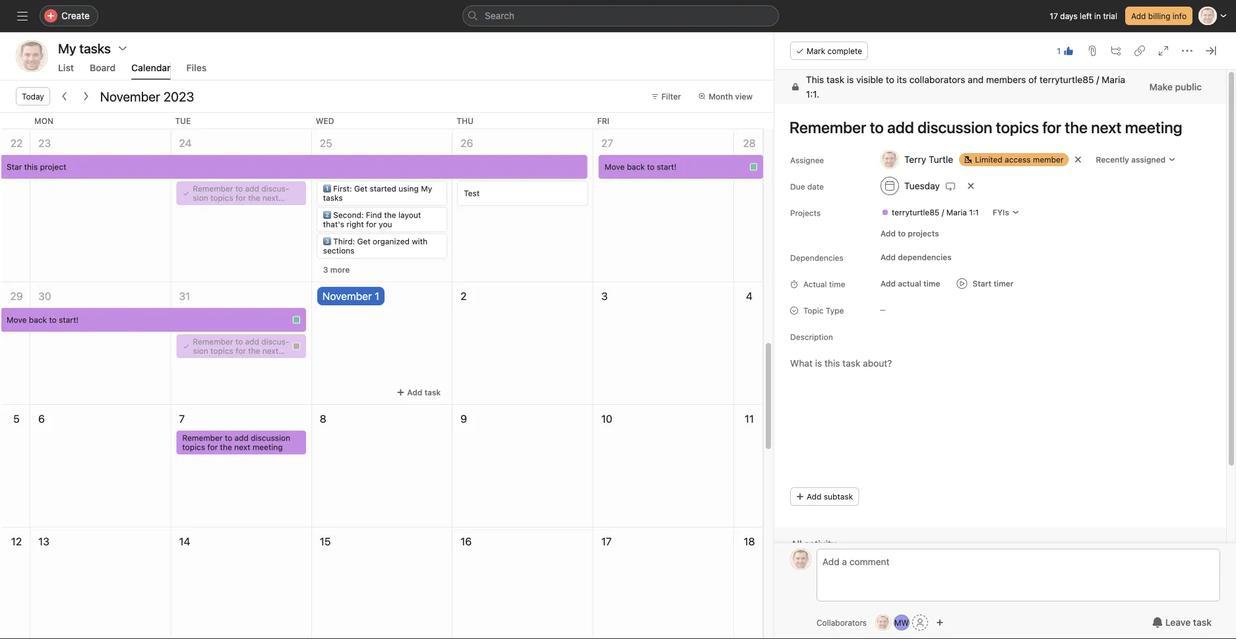 Task type: describe. For each thing, give the bounding box(es) containing it.
add subtask
[[807, 492, 853, 502]]

trial
[[1104, 11, 1118, 20]]

22
[[10, 137, 23, 149]]

month view
[[709, 92, 753, 101]]

mark
[[807, 46, 826, 55]]

mw
[[895, 618, 909, 628]]

find
[[366, 211, 382, 220]]

month
[[709, 92, 733, 101]]

start
[[973, 279, 992, 288]]

move for 30
[[7, 315, 27, 325]]

get for started
[[354, 184, 368, 193]]

this
[[806, 74, 824, 85]]

collaborators
[[817, 618, 867, 628]]

for inside the 7 remember to add discussion topics for the next meeting
[[207, 443, 218, 452]]

test
[[464, 189, 480, 198]]

topics for 31
[[211, 346, 233, 356]]

repeats image
[[946, 181, 956, 191]]

28
[[743, 137, 756, 149]]

25
[[320, 137, 332, 149]]

start! for 27
[[657, 162, 677, 172]]

filter button
[[645, 87, 687, 106]]

board link
[[90, 62, 116, 80]]

date
[[808, 182, 824, 191]]

make public button
[[1141, 75, 1211, 99]]

1 vertical spatial maria
[[947, 208, 967, 217]]

discussion inside the 7 remember to add discussion topics for the next meeting
[[251, 434, 290, 443]]

november 2023
[[100, 88, 194, 104]]

13
[[38, 536, 49, 548]]

30
[[38, 290, 51, 303]]

next for 24
[[263, 193, 279, 203]]

recently assigned button
[[1091, 150, 1183, 169]]

2
[[461, 290, 467, 303]]

more
[[330, 265, 350, 275]]

1:1.
[[806, 89, 820, 100]]

31
[[179, 290, 190, 303]]

first:
[[333, 184, 352, 193]]

type
[[826, 306, 844, 315]]

my tasks
[[58, 40, 111, 56]]

next for 31
[[263, 346, 279, 356]]

4
[[746, 290, 753, 303]]

list link
[[58, 62, 74, 80]]

add dependencies
[[881, 253, 952, 262]]

left
[[1080, 11, 1093, 20]]

fyis button
[[987, 203, 1026, 222]]

that's
[[323, 220, 345, 229]]

add for add dependencies
[[881, 253, 896, 262]]

subtask
[[824, 492, 853, 502]]

back for 30
[[29, 315, 47, 325]]

27
[[602, 137, 614, 149]]

time inside dropdown button
[[924, 279, 941, 288]]

remember to add discussion topics for the next meeting for 24
[[193, 184, 289, 212]]

you
[[379, 220, 392, 229]]

17 days left in trial
[[1050, 11, 1118, 20]]

mark complete
[[807, 46, 863, 55]]

tuesday
[[905, 180, 940, 191]]

1️⃣
[[323, 184, 331, 193]]

8
[[320, 413, 326, 425]]

9
[[461, 413, 467, 425]]

mon
[[34, 116, 53, 125]]

make public
[[1150, 82, 1202, 92]]

add or remove collaborators image
[[937, 619, 944, 627]]

recently
[[1096, 155, 1130, 164]]

add for add to projects
[[881, 229, 896, 238]]

start timer button
[[952, 275, 1019, 293]]

17 for 17
[[602, 536, 612, 548]]

add dependencies button
[[875, 248, 958, 267]]

2️⃣ second: find the layout that's right for you
[[323, 211, 421, 229]]

1 inside button
[[1057, 46, 1061, 55]]

1:1
[[970, 208, 979, 217]]

2 horizontal spatial tt button
[[876, 615, 892, 631]]

organized
[[373, 237, 410, 246]]

0 horizontal spatial /
[[942, 208, 945, 217]]

get for organized
[[357, 237, 371, 246]]

full screen image
[[1159, 46, 1169, 56]]

the inside 2️⃣ second: find the layout that's right for you
[[384, 211, 396, 220]]

task inside the this task is visible to its collaborators and members of terryturtle85 / maria 1:1.
[[827, 74, 845, 85]]

projects
[[908, 229, 940, 238]]

files
[[187, 62, 207, 73]]

3 for 3 more
[[323, 265, 328, 275]]

billing
[[1149, 11, 1171, 20]]

26
[[461, 137, 473, 149]]

third:
[[333, 237, 355, 246]]

thu
[[457, 116, 474, 125]]

3 for 3
[[602, 290, 608, 303]]

3 more button
[[317, 261, 356, 279]]

add for 31
[[245, 337, 259, 346]]

tt button for month view dropdown button
[[16, 40, 48, 72]]

2023
[[163, 88, 194, 104]]

create
[[61, 10, 90, 21]]

more actions for this task image
[[1183, 46, 1193, 56]]

add for add subtask
[[807, 492, 822, 502]]

next inside the 7 remember to add discussion topics for the next meeting
[[234, 443, 250, 452]]

dependencies
[[898, 253, 952, 262]]

wed
[[316, 116, 334, 125]]

move back to start! for 27
[[605, 162, 677, 172]]

assignee
[[791, 156, 825, 165]]

complete
[[828, 46, 863, 55]]

collaborators
[[910, 74, 966, 85]]

recently assigned
[[1096, 155, 1166, 164]]

topics inside the 7 remember to add discussion topics for the next meeting
[[182, 443, 205, 452]]

tue
[[175, 116, 191, 125]]

add task button
[[391, 383, 447, 402]]

29
[[10, 290, 23, 303]]

for inside 2️⃣ second: find the layout that's right for you
[[366, 220, 377, 229]]

meeting inside the 7 remember to add discussion topics for the next meeting
[[253, 443, 283, 452]]

actual
[[898, 279, 922, 288]]

to inside the 7 remember to add discussion topics for the next meeting
[[225, 434, 232, 443]]

terryturtle85 inside the this task is visible to its collaborators and members of terryturtle85 / maria 1:1.
[[1040, 74, 1095, 85]]

november 1
[[323, 290, 380, 303]]

actual
[[804, 280, 827, 289]]

remember for 24
[[193, 184, 233, 193]]

Task Name text field
[[781, 112, 1211, 143]]

10
[[602, 413, 613, 425]]

0 horizontal spatial time
[[829, 280, 846, 289]]



Task type: vqa. For each thing, say whether or not it's contained in the screenshot.
'See details, My workspace' icon
no



Task type: locate. For each thing, give the bounding box(es) containing it.
close details image
[[1206, 46, 1217, 56]]

clear due date image
[[967, 182, 975, 190]]

back for 27
[[627, 162, 645, 172]]

meeting for 31
[[193, 356, 223, 365]]

0 horizontal spatial 1
[[375, 290, 380, 303]]

make
[[1150, 82, 1173, 92]]

terryturtle85 up 'add to projects' button
[[892, 208, 940, 217]]

0 vertical spatial 17
[[1050, 11, 1058, 20]]

search
[[485, 10, 515, 21]]

november for november 1
[[323, 290, 372, 303]]

due
[[791, 182, 805, 191]]

today button
[[16, 87, 50, 106]]

1 vertical spatial next
[[263, 346, 279, 356]]

add subtask button
[[791, 488, 859, 506]]

previous month image
[[59, 91, 70, 102]]

terryturtle85 / maria 1:1
[[892, 208, 979, 217]]

maria left "1:1"
[[947, 208, 967, 217]]

add task
[[407, 388, 441, 397]]

remember for 31
[[193, 337, 233, 346]]

0 horizontal spatial terryturtle85
[[892, 208, 940, 217]]

12
[[11, 536, 22, 548]]

add to projects
[[881, 229, 940, 238]]

and
[[968, 74, 984, 85]]

1 vertical spatial move
[[7, 315, 27, 325]]

0 vertical spatial back
[[627, 162, 645, 172]]

star
[[7, 162, 22, 172]]

tt for mw button
[[796, 555, 806, 564]]

0 vertical spatial 3
[[323, 265, 328, 275]]

get
[[354, 184, 368, 193], [357, 237, 371, 246]]

start! for 30
[[59, 315, 79, 325]]

move back to start! down 30
[[7, 315, 79, 325]]

add inside dropdown button
[[881, 279, 896, 288]]

0 vertical spatial tt button
[[16, 40, 48, 72]]

project
[[40, 162, 66, 172]]

time right actual
[[924, 279, 941, 288]]

dependencies
[[791, 253, 844, 263]]

move back to start! down 27
[[605, 162, 677, 172]]

6
[[38, 413, 45, 425]]

all activity image
[[839, 540, 847, 548]]

expand sidebar image
[[17, 11, 28, 21]]

month view button
[[693, 87, 759, 106]]

add to projects button
[[875, 224, 945, 243]]

terryturtle85 down 1 button
[[1040, 74, 1095, 85]]

main content containing this task is visible to its collaborators and members of terryturtle85 / maria 1:1.
[[775, 70, 1227, 633]]

1 horizontal spatial time
[[924, 279, 941, 288]]

is
[[847, 74, 854, 85]]

add billing info
[[1132, 11, 1187, 20]]

add for add billing info
[[1132, 11, 1147, 20]]

2 horizontal spatial task
[[1194, 617, 1212, 628]]

task for collaborators
[[1194, 617, 1212, 628]]

november for november 2023
[[100, 88, 160, 104]]

1 vertical spatial topics
[[211, 346, 233, 356]]

2 vertical spatial task
[[1194, 617, 1212, 628]]

days
[[1061, 11, 1078, 20]]

get inside 3️⃣ third: get organized with sections
[[357, 237, 371, 246]]

to
[[886, 74, 895, 85], [647, 162, 655, 172], [235, 184, 243, 193], [898, 229, 906, 238], [49, 315, 57, 325], [235, 337, 243, 346], [225, 434, 232, 443]]

1 vertical spatial 1
[[375, 290, 380, 303]]

1 horizontal spatial start!
[[657, 162, 677, 172]]

1 vertical spatial remember to add discussion topics for the next meeting
[[193, 337, 289, 365]]

2 remember to add discussion topics for the next meeting from the top
[[193, 337, 289, 365]]

second:
[[333, 211, 364, 220]]

started
[[370, 184, 397, 193]]

leave
[[1166, 617, 1191, 628]]

1 horizontal spatial task
[[827, 74, 845, 85]]

2 vertical spatial topics
[[182, 443, 205, 452]]

start!
[[657, 162, 677, 172], [59, 315, 79, 325]]

add for 24
[[245, 184, 259, 193]]

get inside 1️⃣ first: get started using my tasks
[[354, 184, 368, 193]]

1 vertical spatial terryturtle85
[[892, 208, 940, 217]]

terryturtle85 / maria 1:1 link
[[876, 206, 985, 219]]

access
[[1005, 155, 1031, 164]]

2 vertical spatial tt button
[[876, 615, 892, 631]]

my
[[421, 184, 432, 193]]

description
[[791, 333, 833, 342]]

add for add actual time
[[881, 279, 896, 288]]

0 vertical spatial start!
[[657, 162, 677, 172]]

for
[[236, 193, 246, 203], [366, 220, 377, 229], [236, 346, 246, 356], [207, 443, 218, 452]]

0 horizontal spatial back
[[29, 315, 47, 325]]

1 vertical spatial back
[[29, 315, 47, 325]]

0 vertical spatial move back to start!
[[605, 162, 677, 172]]

terry turtle button
[[875, 148, 960, 172]]

its
[[897, 74, 907, 85]]

/ down the attachments: add a file to this task, remember to add discussion topics for the next meeting image
[[1097, 74, 1100, 85]]

calendar link
[[131, 62, 171, 80]]

14
[[179, 536, 190, 548]]

next month image
[[80, 91, 91, 102]]

discussion for 24
[[193, 184, 289, 203]]

1 vertical spatial task
[[425, 388, 441, 397]]

november down more
[[323, 290, 372, 303]]

2 horizontal spatial tt
[[879, 618, 889, 628]]

1 vertical spatial meeting
[[193, 356, 223, 365]]

remember
[[193, 184, 233, 193], [193, 337, 233, 346], [182, 434, 223, 443]]

0 horizontal spatial 17
[[602, 536, 612, 548]]

get down right
[[357, 237, 371, 246]]

3️⃣ third: get organized with sections
[[323, 237, 428, 255]]

remove assignee image
[[1075, 156, 1083, 164]]

remember inside the 7 remember to add discussion topics for the next meeting
[[182, 434, 223, 443]]

today
[[22, 92, 44, 101]]

2 vertical spatial meeting
[[253, 443, 283, 452]]

task
[[827, 74, 845, 85], [425, 388, 441, 397], [1194, 617, 1212, 628]]

add inside button
[[881, 253, 896, 262]]

— button
[[875, 301, 954, 319]]

of
[[1029, 74, 1038, 85]]

17 for 17 days left in trial
[[1050, 11, 1058, 20]]

0 horizontal spatial tt
[[25, 50, 38, 62]]

mark complete button
[[791, 42, 869, 60]]

0 vertical spatial task
[[827, 74, 845, 85]]

1 vertical spatial tt
[[796, 555, 806, 564]]

1 vertical spatial start!
[[59, 315, 79, 325]]

main content inside remember to add discussion topics for the next meeting dialog
[[775, 70, 1227, 633]]

0 vertical spatial /
[[1097, 74, 1100, 85]]

11
[[745, 413, 754, 425]]

1 down 3️⃣ third: get organized with sections
[[375, 290, 380, 303]]

tt button for mw button
[[791, 549, 812, 570]]

2️⃣
[[323, 211, 331, 220]]

back
[[627, 162, 645, 172], [29, 315, 47, 325]]

2 vertical spatial remember
[[182, 434, 223, 443]]

1 vertical spatial get
[[357, 237, 371, 246]]

meeting for 24
[[193, 203, 223, 212]]

november down "calendar" link
[[100, 88, 160, 104]]

projects
[[791, 209, 821, 218]]

tt for month view dropdown button
[[25, 50, 38, 62]]

1 horizontal spatial maria
[[1102, 74, 1126, 85]]

to inside button
[[898, 229, 906, 238]]

maria inside the this task is visible to its collaborators and members of terryturtle85 / maria 1:1.
[[1102, 74, 1126, 85]]

calendar
[[131, 62, 171, 73]]

remember to add discussion topics for the next meeting for 31
[[193, 337, 289, 365]]

search button
[[463, 5, 779, 26]]

next
[[263, 193, 279, 203], [263, 346, 279, 356], [234, 443, 250, 452]]

right
[[347, 220, 364, 229]]

info
[[1173, 11, 1187, 20]]

maria
[[1102, 74, 1126, 85], [947, 208, 967, 217]]

add subtask image
[[1111, 46, 1122, 56]]

move back to start!
[[605, 162, 677, 172], [7, 315, 79, 325]]

1 horizontal spatial back
[[627, 162, 645, 172]]

0 vertical spatial move
[[605, 162, 625, 172]]

task for november 1
[[425, 388, 441, 397]]

topic type
[[804, 306, 844, 315]]

this
[[24, 162, 38, 172]]

0 horizontal spatial move
[[7, 315, 27, 325]]

1 horizontal spatial 1
[[1057, 46, 1061, 55]]

1 vertical spatial discussion
[[193, 337, 289, 356]]

0 horizontal spatial task
[[425, 388, 441, 397]]

1 vertical spatial /
[[942, 208, 945, 217]]

1 vertical spatial tt button
[[791, 549, 812, 570]]

main content
[[775, 70, 1227, 633]]

add inside "button"
[[1132, 11, 1147, 20]]

0 vertical spatial remember to add discussion topics for the next meeting
[[193, 184, 289, 212]]

1 vertical spatial remember
[[193, 337, 233, 346]]

0 horizontal spatial november
[[100, 88, 160, 104]]

turtle
[[929, 154, 954, 165]]

add inside the 7 remember to add discussion topics for the next meeting
[[235, 434, 249, 443]]

list
[[58, 62, 74, 73]]

0 vertical spatial tt
[[25, 50, 38, 62]]

get right first:
[[354, 184, 368, 193]]

show options image
[[118, 43, 128, 53]]

1 horizontal spatial 17
[[1050, 11, 1058, 20]]

move back to start! for 30
[[7, 315, 79, 325]]

0 vertical spatial add
[[245, 184, 259, 193]]

1 left the attachments: add a file to this task, remember to add discussion topics for the next meeting image
[[1057, 46, 1061, 55]]

1 horizontal spatial tt button
[[791, 549, 812, 570]]

/ inside the this task is visible to its collaborators and members of terryturtle85 / maria 1:1.
[[1097, 74, 1100, 85]]

1 horizontal spatial /
[[1097, 74, 1100, 85]]

3 inside button
[[323, 265, 328, 275]]

search list box
[[463, 5, 779, 26]]

0 vertical spatial maria
[[1102, 74, 1126, 85]]

0 horizontal spatial 3
[[323, 265, 328, 275]]

topics for 24
[[211, 193, 233, 203]]

time right 'actual'
[[829, 280, 846, 289]]

1 horizontal spatial terryturtle85
[[1040, 74, 1095, 85]]

/ left "1:1"
[[942, 208, 945, 217]]

0 vertical spatial discussion
[[193, 184, 289, 203]]

2 vertical spatial add
[[235, 434, 249, 443]]

0 horizontal spatial maria
[[947, 208, 967, 217]]

1 vertical spatial add
[[245, 337, 259, 346]]

0 vertical spatial terryturtle85
[[1040, 74, 1095, 85]]

move for 27
[[605, 162, 625, 172]]

add
[[245, 184, 259, 193], [245, 337, 259, 346], [235, 434, 249, 443]]

actual time
[[804, 280, 846, 289]]

0 vertical spatial get
[[354, 184, 368, 193]]

start timer
[[973, 279, 1014, 288]]

move down '29'
[[7, 315, 27, 325]]

0 vertical spatial next
[[263, 193, 279, 203]]

0 vertical spatial remember
[[193, 184, 233, 193]]

sections
[[323, 246, 355, 255]]

discussion for 31
[[193, 337, 289, 356]]

tuesday button
[[875, 174, 962, 198]]

to inside the this task is visible to its collaborators and members of terryturtle85 / maria 1:1.
[[886, 74, 895, 85]]

0 horizontal spatial move back to start!
[[7, 315, 79, 325]]

1 vertical spatial 17
[[602, 536, 612, 548]]

move down 27
[[605, 162, 625, 172]]

0 horizontal spatial tt button
[[16, 40, 48, 72]]

1 horizontal spatial tt
[[796, 555, 806, 564]]

1 horizontal spatial move
[[605, 162, 625, 172]]

2 vertical spatial next
[[234, 443, 250, 452]]

2 vertical spatial tt
[[879, 618, 889, 628]]

remember to add discussion topics for the next meeting dialog
[[775, 32, 1237, 639]]

1 horizontal spatial 3
[[602, 290, 608, 303]]

copy task link image
[[1135, 46, 1146, 56]]

the inside the 7 remember to add discussion topics for the next meeting
[[220, 443, 232, 452]]

0 vertical spatial meeting
[[193, 203, 223, 212]]

time
[[924, 279, 941, 288], [829, 280, 846, 289]]

2 vertical spatial discussion
[[251, 434, 290, 443]]

1 vertical spatial november
[[323, 290, 372, 303]]

3️⃣
[[323, 237, 331, 246]]

16
[[461, 536, 472, 548]]

18
[[744, 536, 755, 548]]

due date
[[791, 182, 824, 191]]

maria down add subtask icon
[[1102, 74, 1126, 85]]

attachments: add a file to this task, remember to add discussion topics for the next meeting image
[[1088, 46, 1098, 56]]

limited access member
[[976, 155, 1064, 164]]

1 horizontal spatial november
[[323, 290, 372, 303]]

3 more
[[323, 265, 350, 275]]

create button
[[40, 5, 98, 26]]

star this project
[[7, 162, 66, 172]]

1 vertical spatial 3
[[602, 290, 608, 303]]

1 horizontal spatial move back to start!
[[605, 162, 677, 172]]

visible
[[857, 74, 884, 85]]

0 vertical spatial topics
[[211, 193, 233, 203]]

add for add task
[[407, 388, 423, 397]]

november
[[100, 88, 160, 104], [323, 290, 372, 303]]

topic
[[804, 306, 824, 315]]

0 horizontal spatial start!
[[59, 315, 79, 325]]

0 vertical spatial 1
[[1057, 46, 1061, 55]]

discussion
[[193, 184, 289, 203], [193, 337, 289, 356], [251, 434, 290, 443]]

1 vertical spatial move back to start!
[[7, 315, 79, 325]]

topics
[[211, 193, 233, 203], [211, 346, 233, 356], [182, 443, 205, 452]]

terryturtle85 inside terryturtle85 / maria 1:1 link
[[892, 208, 940, 217]]

leave task
[[1166, 617, 1212, 628]]

0 vertical spatial november
[[100, 88, 160, 104]]

terry turtle
[[905, 154, 954, 165]]

1 remember to add discussion topics for the next meeting from the top
[[193, 184, 289, 212]]



